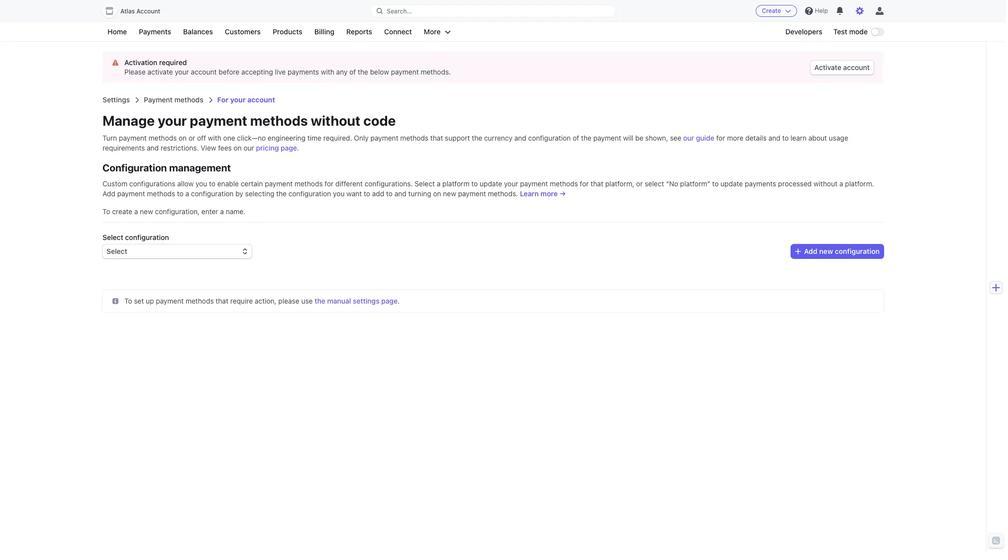 Task type: locate. For each thing, give the bounding box(es) containing it.
activation
[[124, 58, 157, 67]]

0 vertical spatial new
[[443, 190, 456, 198]]

payment methods link
[[144, 96, 203, 104]]

view
[[201, 144, 216, 152]]

page down engineering
[[281, 144, 297, 152]]

payment right up
[[156, 297, 184, 306]]

0 vertical spatial on
[[179, 134, 187, 142]]

without right processed
[[814, 180, 838, 188]]

for your account
[[217, 96, 275, 104]]

configuration inside button
[[835, 247, 880, 256]]

methods. inside custom configurations allow you to enable certain payment methods for different configurations. select a platform to update your payment methods for that platform, or select "no platform" to update payments processed without a platform. add payment methods to a configuration by selecting the configuration you want to add to and turning on new payment methods.
[[488, 190, 518, 198]]

0 vertical spatial more
[[727, 134, 744, 142]]

use
[[301, 297, 313, 306]]

select down select configuration
[[107, 247, 127, 256]]

1 horizontal spatial with
[[321, 68, 334, 76]]

a right enter
[[220, 208, 224, 216]]

home link
[[103, 26, 132, 38]]

page right settings
[[381, 297, 398, 306]]

settings
[[353, 297, 380, 306]]

to inside for more details and to learn about usage requirements and restrictions. view fees on our
[[783, 134, 789, 142]]

products link
[[268, 26, 307, 38]]

settings link
[[103, 96, 130, 104]]

1 vertical spatial or
[[636, 180, 643, 188]]

select button
[[103, 245, 252, 259]]

payments right live
[[288, 68, 319, 76]]

configuration,
[[155, 208, 200, 216]]

and
[[514, 134, 526, 142], [769, 134, 781, 142], [147, 144, 159, 152], [395, 190, 407, 198]]

1 vertical spatial without
[[814, 180, 838, 188]]

and up configuration management at the top left of page
[[147, 144, 159, 152]]

that left platform,
[[591, 180, 604, 188]]

a left the 'platform'
[[437, 180, 441, 188]]

payment down code
[[371, 134, 398, 142]]

requirements
[[103, 144, 145, 152]]

to left set
[[124, 297, 132, 306]]

svg image
[[112, 60, 118, 66], [112, 299, 118, 305]]

our right see
[[683, 134, 694, 142]]

for right guide
[[716, 134, 725, 142]]

a down allow
[[185, 190, 189, 198]]

1 vertical spatial methods.
[[488, 190, 518, 198]]

payment up requirements
[[119, 134, 147, 142]]

methods. down more button
[[421, 68, 451, 76]]

1 horizontal spatial our
[[683, 134, 694, 142]]

0 horizontal spatial that
[[216, 297, 228, 306]]

more left details
[[727, 134, 744, 142]]

1 vertical spatial page
[[381, 297, 398, 306]]

with left the 'any'
[[321, 68, 334, 76]]

or inside custom configurations allow you to enable certain payment methods for different configurations. select a platform to update your payment methods for that platform, or select "no platform" to update payments processed without a platform. add payment methods to a configuration by selecting the configuration you want to add to and turning on new payment methods.
[[636, 180, 643, 188]]

or left off
[[189, 134, 195, 142]]

1 vertical spatial that
[[591, 180, 604, 188]]

more left →
[[541, 190, 558, 198]]

methods left require
[[186, 297, 214, 306]]

0 horizontal spatial our
[[244, 144, 254, 152]]

account up manage your payment methods without code
[[247, 96, 275, 104]]

that left require
[[216, 297, 228, 306]]

0 horizontal spatial without
[[311, 112, 361, 129]]

payment up one
[[190, 112, 247, 129]]

0 horizontal spatial methods.
[[421, 68, 451, 76]]

2 vertical spatial new
[[819, 247, 833, 256]]

a left "platform."
[[840, 180, 843, 188]]

for
[[716, 134, 725, 142], [325, 180, 334, 188], [580, 180, 589, 188]]

1 vertical spatial of
[[573, 134, 579, 142]]

to right the 'platform'
[[471, 180, 478, 188]]

platform.
[[845, 180, 874, 188]]

a right create
[[134, 208, 138, 216]]

1 vertical spatial more
[[541, 190, 558, 198]]

guide
[[696, 134, 715, 142]]

customers
[[225, 27, 261, 36]]

payment left will
[[593, 134, 621, 142]]

your down currency
[[504, 180, 518, 188]]

any
[[336, 68, 348, 76]]

1 vertical spatial to
[[124, 297, 132, 306]]

accepting
[[241, 68, 273, 76]]

without up 'required.'
[[311, 112, 361, 129]]

1 vertical spatial select
[[103, 233, 123, 242]]

. down engineering
[[297, 144, 299, 152]]

0 vertical spatial .
[[297, 144, 299, 152]]

0 horizontal spatial on
[[179, 134, 187, 142]]

learn more → link
[[520, 190, 566, 198]]

select inside dropdown button
[[107, 247, 127, 256]]

0 horizontal spatial account
[[191, 68, 217, 76]]

0 horizontal spatial with
[[208, 134, 221, 142]]

payments inside custom configurations allow you to enable certain payment methods for different configurations. select a platform to update your payment methods for that platform, or select "no platform" to update payments processed without a platform. add payment methods to a configuration by selecting the configuration you want to add to and turning on new payment methods.
[[745, 180, 776, 188]]

the right the selecting
[[276, 190, 287, 198]]

select down create
[[103, 233, 123, 242]]

your
[[175, 68, 189, 76], [230, 96, 246, 104], [158, 112, 187, 129], [504, 180, 518, 188]]

with
[[321, 68, 334, 76], [208, 134, 221, 142]]

0 horizontal spatial more
[[541, 190, 558, 198]]

methods. left learn
[[488, 190, 518, 198]]

and down configurations.
[[395, 190, 407, 198]]

without inside custom configurations allow you to enable certain payment methods for different configurations. select a platform to update your payment methods for that platform, or select "no platform" to update payments processed without a platform. add payment methods to a configuration by selecting the configuration you want to add to and turning on new payment methods.
[[814, 180, 838, 188]]

more inside for more details and to learn about usage requirements and restrictions. view fees on our
[[727, 134, 744, 142]]

0 horizontal spatial add
[[103, 190, 115, 198]]

billing link
[[309, 26, 339, 38]]

2 horizontal spatial account
[[843, 63, 870, 72]]

account
[[843, 63, 870, 72], [191, 68, 217, 76], [247, 96, 275, 104]]

search…
[[387, 7, 412, 15]]

0 vertical spatial or
[[189, 134, 195, 142]]

select up 'turning' at the top
[[415, 180, 435, 188]]

0 vertical spatial our
[[683, 134, 694, 142]]

the inside activation required please activate your account before accepting live payments with any of the below payment methods.
[[358, 68, 368, 76]]

for inside for more details and to learn about usage requirements and restrictions. view fees on our
[[716, 134, 725, 142]]

1 vertical spatial svg image
[[112, 299, 118, 305]]

about
[[809, 134, 827, 142]]

payment right below on the top
[[391, 68, 419, 76]]

on inside for more details and to learn about usage requirements and restrictions. view fees on our
[[234, 144, 242, 152]]

support
[[445, 134, 470, 142]]

to left the 'learn'
[[783, 134, 789, 142]]

1 horizontal spatial more
[[727, 134, 744, 142]]

payment down the 'platform'
[[458, 190, 486, 198]]

payment
[[391, 68, 419, 76], [190, 112, 247, 129], [119, 134, 147, 142], [371, 134, 398, 142], [593, 134, 621, 142], [265, 180, 293, 188], [520, 180, 548, 188], [117, 190, 145, 198], [458, 190, 486, 198], [156, 297, 184, 306]]

payment inside activation required please activate your account before accepting live payments with any of the below payment methods.
[[391, 68, 419, 76]]

methods
[[174, 96, 203, 104], [250, 112, 308, 129], [149, 134, 177, 142], [400, 134, 429, 142], [295, 180, 323, 188], [550, 180, 578, 188], [147, 190, 175, 198], [186, 297, 214, 306]]

help
[[815, 7, 828, 14]]

to
[[103, 208, 110, 216], [124, 297, 132, 306]]

help button
[[801, 3, 832, 19]]

. right settings
[[398, 297, 400, 306]]

0 vertical spatial you
[[196, 180, 207, 188]]

for left platform,
[[580, 180, 589, 188]]

svg image left activation
[[112, 60, 118, 66]]

the manual settings page link
[[315, 297, 398, 306]]

up
[[146, 297, 154, 306]]

page
[[281, 144, 297, 152], [381, 297, 398, 306]]

payment methods
[[144, 96, 203, 104]]

2 horizontal spatial on
[[433, 190, 441, 198]]

→
[[560, 190, 566, 198]]

methods.
[[421, 68, 451, 76], [488, 190, 518, 198]]

1 horizontal spatial without
[[814, 180, 838, 188]]

more for details
[[727, 134, 744, 142]]

1 horizontal spatial methods.
[[488, 190, 518, 198]]

that left support
[[430, 134, 443, 142]]

0 vertical spatial page
[[281, 144, 297, 152]]

2 horizontal spatial for
[[716, 134, 725, 142]]

enable
[[217, 180, 239, 188]]

your down "required"
[[175, 68, 189, 76]]

billing
[[314, 27, 334, 36]]

1 horizontal spatial to
[[124, 297, 132, 306]]

enter
[[202, 208, 218, 216]]

0 vertical spatial methods.
[[421, 68, 451, 76]]

configurations.
[[365, 180, 413, 188]]

1 vertical spatial add
[[804, 247, 818, 256]]

test mode
[[834, 27, 868, 36]]

to for to set up payment methods that require action, please use the manual settings page .
[[124, 297, 132, 306]]

2 vertical spatial select
[[107, 247, 127, 256]]

1 horizontal spatial update
[[721, 180, 743, 188]]

a
[[437, 180, 441, 188], [840, 180, 843, 188], [185, 190, 189, 198], [134, 208, 138, 216], [220, 208, 224, 216]]

to left create
[[103, 208, 110, 216]]

create
[[112, 208, 132, 216]]

your down the payment methods link at the top left of the page
[[158, 112, 187, 129]]

account left before
[[191, 68, 217, 76]]

and right currency
[[514, 134, 526, 142]]

0 vertical spatial add
[[103, 190, 115, 198]]

activate account
[[815, 63, 870, 72]]

0 horizontal spatial payments
[[288, 68, 319, 76]]

methods right payment on the left top of the page
[[174, 96, 203, 104]]

0 vertical spatial to
[[103, 208, 110, 216]]

payments
[[139, 27, 171, 36]]

1 vertical spatial with
[[208, 134, 221, 142]]

account right the activate
[[843, 63, 870, 72]]

svg image left set
[[112, 299, 118, 305]]

payment down custom
[[117, 190, 145, 198]]

the
[[358, 68, 368, 76], [472, 134, 482, 142], [581, 134, 592, 142], [276, 190, 287, 198], [315, 297, 325, 306]]

1 vertical spatial .
[[398, 297, 400, 306]]

with up view
[[208, 134, 221, 142]]

with inside activation required please activate your account before accepting live payments with any of the below payment methods.
[[321, 68, 334, 76]]

0 vertical spatial payments
[[288, 68, 319, 76]]

1 horizontal spatial add
[[804, 247, 818, 256]]

1 vertical spatial on
[[234, 144, 242, 152]]

.
[[297, 144, 299, 152], [398, 297, 400, 306]]

test
[[834, 27, 848, 36]]

you down 'different'
[[333, 190, 345, 198]]

0 vertical spatial without
[[311, 112, 361, 129]]

methods up restrictions.
[[149, 134, 177, 142]]

payments
[[288, 68, 319, 76], [745, 180, 776, 188]]

1 horizontal spatial or
[[636, 180, 643, 188]]

activate
[[147, 68, 173, 76]]

payments left processed
[[745, 180, 776, 188]]

payment up the selecting
[[265, 180, 293, 188]]

update
[[480, 180, 502, 188], [721, 180, 743, 188]]

2 vertical spatial on
[[433, 190, 441, 198]]

0 horizontal spatial new
[[140, 208, 153, 216]]

0 horizontal spatial of
[[349, 68, 356, 76]]

0 horizontal spatial or
[[189, 134, 195, 142]]

connect
[[384, 27, 412, 36]]

1 horizontal spatial on
[[234, 144, 242, 152]]

methods up →
[[550, 180, 578, 188]]

2 svg image from the top
[[112, 299, 118, 305]]

2 horizontal spatial new
[[819, 247, 833, 256]]

0 horizontal spatial to
[[103, 208, 110, 216]]

1 vertical spatial payments
[[745, 180, 776, 188]]

1 vertical spatial our
[[244, 144, 254, 152]]

the left below on the top
[[358, 68, 368, 76]]

allow
[[177, 180, 194, 188]]

Search… search field
[[371, 5, 615, 17]]

0 vertical spatial svg image
[[112, 60, 118, 66]]

our inside for more details and to learn about usage requirements and restrictions. view fees on our
[[244, 144, 254, 152]]

0 horizontal spatial page
[[281, 144, 297, 152]]

configurations
[[129, 180, 175, 188]]

please
[[124, 68, 146, 76]]

on right 'turning' at the top
[[433, 190, 441, 198]]

1 vertical spatial you
[[333, 190, 345, 198]]

2 horizontal spatial that
[[591, 180, 604, 188]]

or left the 'select'
[[636, 180, 643, 188]]

0 vertical spatial that
[[430, 134, 443, 142]]

to down configurations.
[[386, 190, 393, 198]]

of inside activation required please activate your account before accepting live payments with any of the below payment methods.
[[349, 68, 356, 76]]

or
[[189, 134, 195, 142], [636, 180, 643, 188]]

1 horizontal spatial payments
[[745, 180, 776, 188]]

on right fees on the top left
[[234, 144, 242, 152]]

without
[[311, 112, 361, 129], [814, 180, 838, 188]]

1 vertical spatial new
[[140, 208, 153, 216]]

methods down configurations
[[147, 190, 175, 198]]

reports
[[346, 27, 372, 36]]

on up restrictions.
[[179, 134, 187, 142]]

0 vertical spatial with
[[321, 68, 334, 76]]

add inside custom configurations allow you to enable certain payment methods for different configurations. select a platform to update your payment methods for that platform, or select "no platform" to update payments processed without a platform. add payment methods to a configuration by selecting the configuration you want to add to and turning on new payment methods.
[[103, 190, 115, 198]]

configuration
[[528, 134, 571, 142], [191, 190, 234, 198], [289, 190, 331, 198], [125, 233, 169, 242], [835, 247, 880, 256]]

account inside activation required please activate your account before accepting live payments with any of the below payment methods.
[[191, 68, 217, 76]]

add
[[103, 190, 115, 198], [804, 247, 818, 256]]

fees
[[218, 144, 232, 152]]

0 vertical spatial select
[[415, 180, 435, 188]]

you right allow
[[196, 180, 207, 188]]

select
[[645, 180, 664, 188]]

update right platform"
[[721, 180, 743, 188]]

0 vertical spatial of
[[349, 68, 356, 76]]

select for select
[[107, 247, 127, 256]]

0 horizontal spatial update
[[480, 180, 502, 188]]

update right the 'platform'
[[480, 180, 502, 188]]

for left 'different'
[[325, 180, 334, 188]]

our down click—no
[[244, 144, 254, 152]]

1 horizontal spatial new
[[443, 190, 456, 198]]

1 horizontal spatial account
[[247, 96, 275, 104]]



Task type: describe. For each thing, give the bounding box(es) containing it.
settings
[[103, 96, 130, 104]]

learn
[[520, 190, 539, 198]]

methods. inside activation required please activate your account before accepting live payments with any of the below payment methods.
[[421, 68, 451, 76]]

time
[[307, 134, 321, 142]]

payment up learn
[[520, 180, 548, 188]]

the right use
[[315, 297, 325, 306]]

learn more →
[[520, 190, 566, 198]]

configuration management
[[103, 162, 231, 174]]

balances
[[183, 27, 213, 36]]

to right platform"
[[712, 180, 719, 188]]

for
[[217, 96, 229, 104]]

platform"
[[680, 180, 710, 188]]

1 horizontal spatial you
[[333, 190, 345, 198]]

will
[[623, 134, 634, 142]]

the right support
[[472, 134, 482, 142]]

atlas account button
[[103, 4, 170, 18]]

different
[[335, 180, 363, 188]]

to down allow
[[177, 190, 184, 198]]

more for →
[[541, 190, 558, 198]]

methods left support
[[400, 134, 429, 142]]

live
[[275, 68, 286, 76]]

connect link
[[379, 26, 417, 38]]

see
[[670, 134, 682, 142]]

notifications image
[[836, 7, 844, 15]]

manage
[[103, 112, 155, 129]]

be
[[635, 134, 644, 142]]

account
[[137, 7, 160, 15]]

to left add
[[364, 190, 370, 198]]

selecting
[[245, 190, 274, 198]]

Search… text field
[[371, 5, 615, 17]]

off
[[197, 134, 206, 142]]

methods left 'different'
[[295, 180, 323, 188]]

methods up engineering
[[250, 112, 308, 129]]

turning
[[408, 190, 431, 198]]

to create a new configuration, enter a name.
[[103, 208, 245, 216]]

set
[[134, 297, 144, 306]]

and right details
[[769, 134, 781, 142]]

add new configuration button
[[791, 245, 884, 259]]

and inside custom configurations allow you to enable certain payment methods for different configurations. select a platform to update your payment methods for that platform, or select "no platform" to update payments processed without a platform. add payment methods to a configuration by selecting the configuration you want to add to and turning on new payment methods.
[[395, 190, 407, 198]]

below
[[370, 68, 389, 76]]

1 horizontal spatial for
[[580, 180, 589, 188]]

details
[[746, 134, 767, 142]]

atlas
[[120, 7, 135, 15]]

0 horizontal spatial for
[[325, 180, 334, 188]]

your inside activation required please activate your account before accepting live payments with any of the below payment methods.
[[175, 68, 189, 76]]

code
[[363, 112, 396, 129]]

pricing page link
[[256, 144, 297, 152]]

1 horizontal spatial page
[[381, 297, 398, 306]]

usage
[[829, 134, 848, 142]]

one
[[223, 134, 235, 142]]

developers
[[786, 27, 823, 36]]

payments link
[[134, 26, 176, 38]]

2 vertical spatial that
[[216, 297, 228, 306]]

2 update from the left
[[721, 180, 743, 188]]

engineering
[[268, 134, 306, 142]]

reports link
[[341, 26, 377, 38]]

activate account button
[[811, 61, 874, 75]]

create
[[762, 7, 781, 14]]

customers link
[[220, 26, 266, 38]]

platform
[[443, 180, 470, 188]]

1 horizontal spatial that
[[430, 134, 443, 142]]

to for to create a new configuration, enter a name.
[[103, 208, 110, 216]]

add inside button
[[804, 247, 818, 256]]

currency
[[484, 134, 513, 142]]

1 horizontal spatial of
[[573, 134, 579, 142]]

more
[[424, 27, 441, 36]]

pricing
[[256, 144, 279, 152]]

activation required please activate your account before accepting live payments with any of the below payment methods.
[[124, 58, 451, 76]]

1 update from the left
[[480, 180, 502, 188]]

please
[[278, 297, 299, 306]]

pricing page .
[[256, 144, 299, 152]]

turn payment methods on or off with one click—no engineering time required. only payment methods that support the currency and configuration of the payment will be shown, see our guide
[[103, 134, 715, 142]]

create button
[[756, 5, 797, 17]]

"no
[[666, 180, 678, 188]]

your right for
[[230, 96, 246, 104]]

required.
[[323, 134, 352, 142]]

select configuration
[[103, 233, 169, 242]]

select inside custom configurations allow you to enable certain payment methods for different configurations. select a platform to update your payment methods for that platform, or select "no platform" to update payments processed without a platform. add payment methods to a configuration by selecting the configuration you want to add to and turning on new payment methods.
[[415, 180, 435, 188]]

1 svg image from the top
[[112, 60, 118, 66]]

for more details and to learn about usage requirements and restrictions. view fees on our
[[103, 134, 848, 152]]

require
[[230, 297, 253, 306]]

the left will
[[581, 134, 592, 142]]

new inside custom configurations allow you to enable certain payment methods for different configurations. select a platform to update your payment methods for that platform, or select "no platform" to update payments processed without a platform. add payment methods to a configuration by selecting the configuration you want to add to and turning on new payment methods.
[[443, 190, 456, 198]]

your inside custom configurations allow you to enable certain payment methods for different configurations. select a platform to update your payment methods for that platform, or select "no platform" to update payments processed without a platform. add payment methods to a configuration by selecting the configuration you want to add to and turning on new payment methods.
[[504, 180, 518, 188]]

the inside custom configurations allow you to enable certain payment methods for different configurations. select a platform to update your payment methods for that platform, or select "no platform" to update payments processed without a platform. add payment methods to a configuration by selecting the configuration you want to add to and turning on new payment methods.
[[276, 190, 287, 198]]

balances link
[[178, 26, 218, 38]]

name.
[[226, 208, 245, 216]]

add new configuration
[[804, 247, 880, 256]]

select for select configuration
[[103, 233, 123, 242]]

new inside add new configuration button
[[819, 247, 833, 256]]

0 horizontal spatial .
[[297, 144, 299, 152]]

developers link
[[781, 26, 828, 38]]

payment
[[144, 96, 173, 104]]

1 horizontal spatial .
[[398, 297, 400, 306]]

processed
[[778, 180, 812, 188]]

click—no
[[237, 134, 266, 142]]

learn
[[791, 134, 807, 142]]

that inside custom configurations allow you to enable certain payment methods for different configurations. select a platform to update your payment methods for that platform, or select "no platform" to update payments processed without a platform. add payment methods to a configuration by selecting the configuration you want to add to and turning on new payment methods.
[[591, 180, 604, 188]]

0 horizontal spatial you
[[196, 180, 207, 188]]

mode
[[849, 27, 868, 36]]

payments inside activation required please activate your account before accepting live payments with any of the below payment methods.
[[288, 68, 319, 76]]

manual
[[327, 297, 351, 306]]

our guide link
[[683, 134, 715, 142]]

add
[[372, 190, 384, 198]]

shown,
[[645, 134, 668, 142]]

configuration
[[103, 162, 167, 174]]

action,
[[255, 297, 277, 306]]

turn
[[103, 134, 117, 142]]

to set up payment methods that require action, please use the manual settings page .
[[124, 297, 400, 306]]

atlas account
[[120, 7, 160, 15]]

before
[[219, 68, 239, 76]]

only
[[354, 134, 369, 142]]

to left the enable
[[209, 180, 216, 188]]

account inside button
[[843, 63, 870, 72]]

more button
[[419, 26, 456, 38]]

on inside custom configurations allow you to enable certain payment methods for different configurations. select a platform to update your payment methods for that platform, or select "no platform" to update payments processed without a platform. add payment methods to a configuration by selecting the configuration you want to add to and turning on new payment methods.
[[433, 190, 441, 198]]

required
[[159, 58, 187, 67]]

platform,
[[605, 180, 634, 188]]



Task type: vqa. For each thing, say whether or not it's contained in the screenshot.
page to the bottom
yes



